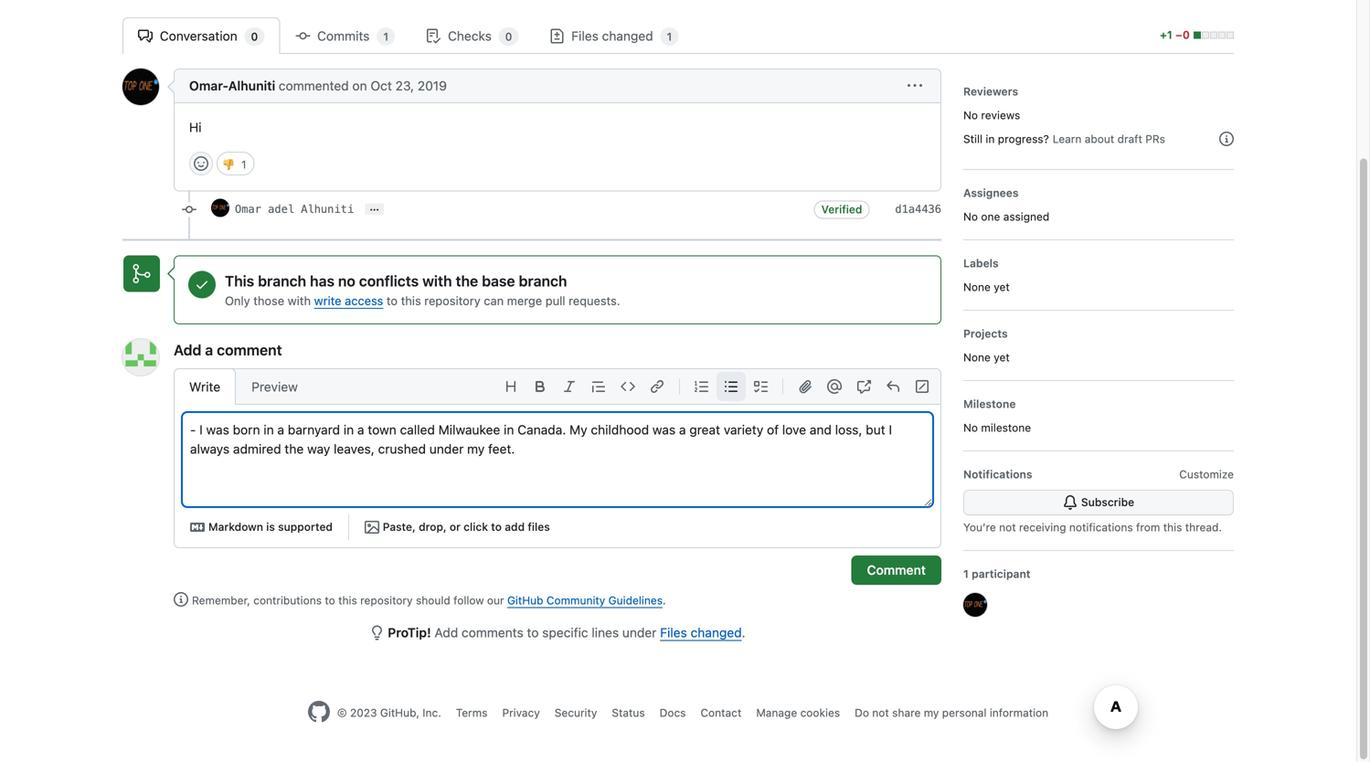 Task type: describe. For each thing, give the bounding box(es) containing it.
pull
[[545, 294, 565, 307]]

diff ignored image
[[915, 379, 930, 394]]

projects
[[963, 327, 1008, 340]]

1 right files changed
[[667, 30, 672, 43]]

to right contributions
[[325, 594, 335, 607]]

omar adel alhuniti link
[[235, 203, 354, 216]]

progress?
[[998, 133, 1049, 145]]

markdown is supported
[[208, 521, 333, 533]]

23,
[[395, 78, 414, 93]]

reviewers
[[963, 85, 1018, 98]]

no milestone
[[963, 421, 1031, 434]]

conversation
[[156, 28, 241, 43]]

show options image
[[908, 79, 922, 93]]

1 vertical spatial changed
[[691, 625, 742, 640]]

about
[[1085, 133, 1114, 145]]

inc.
[[423, 707, 441, 719]]

no one assigned
[[963, 210, 1050, 223]]

specific
[[542, 625, 588, 640]]

click
[[464, 521, 488, 533]]

preview button
[[236, 368, 313, 405]]

0 horizontal spatial this
[[338, 594, 357, 607]]

receiving
[[1019, 521, 1066, 534]]

protip!
[[388, 625, 431, 640]]

not for you're
[[999, 521, 1016, 534]]

no for no reviews
[[963, 109, 978, 122]]

mention image
[[827, 379, 842, 394]]

bell image
[[1063, 495, 1078, 510]]

link image
[[650, 379, 665, 394]]

notifications
[[963, 468, 1032, 481]]

access
[[345, 294, 383, 307]]

none for projects
[[963, 351, 991, 364]]

select projects element
[[963, 325, 1234, 366]]

files inside pull request tabs element
[[572, 28, 599, 43]]

you're not receiving notifications from this thread.
[[963, 521, 1222, 534]]

verified
[[821, 203, 862, 216]]

write tab panel
[[175, 412, 941, 548]]

list unordered image
[[724, 379, 739, 394]]

can
[[484, 294, 504, 307]]

no reviews
[[963, 109, 1020, 122]]

1 horizontal spatial alhuniti
[[301, 203, 354, 216]]

learn about draft prs button
[[1053, 131, 1234, 147]]

select milestones element
[[963, 396, 1234, 436]]

1 vertical spatial @omar alhuniti image
[[963, 593, 987, 617]]

list ordered image
[[695, 379, 709, 394]]

add a comment
[[174, 341, 282, 359]]

my
[[924, 707, 939, 719]]

to inside paste, drop, or click to add files button
[[491, 521, 502, 533]]

assignees
[[963, 186, 1019, 199]]

©
[[337, 707, 347, 719]]

yet for labels
[[994, 281, 1010, 293]]

italic image
[[562, 379, 577, 394]]

status
[[612, 707, 645, 719]]

follow
[[454, 594, 484, 607]]

to left specific
[[527, 625, 539, 640]]

this inside this branch has no conflicts with the base branch only those with write access to this repository can merge pull requests.
[[401, 294, 421, 307]]

changed inside pull request tabs element
[[602, 28, 653, 43]]

check image
[[195, 277, 209, 292]]

no for no one assigned
[[963, 210, 978, 223]]

1 vertical spatial .
[[742, 625, 746, 640]]

👎 1
[[223, 158, 246, 172]]

0 for checks
[[505, 30, 512, 43]]

reply image
[[886, 379, 900, 394]]

security link
[[555, 707, 597, 719]]

+1
[[1160, 28, 1173, 41]]

yet for projects
[[994, 351, 1010, 364]]

2 branch from the left
[[519, 272, 567, 290]]

add or remove reactions element
[[189, 152, 213, 175]]

omar alhuniti image
[[122, 69, 159, 105]]

omar-alhuniti link
[[189, 78, 275, 93]]

files changed
[[568, 28, 657, 43]]

none for labels
[[963, 281, 991, 293]]

security
[[555, 707, 597, 719]]

+1 −0
[[1160, 28, 1193, 41]]

remember, contributions to this repository should follow     our github community guidelines .
[[192, 594, 666, 607]]

files
[[528, 521, 550, 533]]

in
[[986, 133, 995, 145]]

conflicts
[[359, 272, 419, 290]]

file diff image
[[550, 29, 564, 43]]

repository inside this branch has no conflicts with the base branch only those with write access to this repository can merge pull requests.
[[424, 294, 481, 307]]

drop,
[[419, 521, 447, 533]]

comments
[[462, 625, 524, 640]]

protip! add comments to specific lines under files changed .
[[388, 625, 746, 640]]

remember,
[[192, 594, 250, 607]]

on oct 23, 2019 link
[[352, 78, 447, 93]]

2023
[[350, 707, 377, 719]]

heading image
[[504, 379, 518, 394]]

still in progress?
[[963, 133, 1049, 145]]

github community guidelines link
[[507, 594, 663, 607]]

no for no milestone
[[963, 421, 978, 434]]

1 vertical spatial add
[[435, 625, 458, 640]]

checks
[[444, 28, 495, 43]]

… button
[[365, 200, 384, 214]]

docs
[[660, 707, 686, 719]]

files changed link
[[660, 625, 742, 640]]

add a comment element
[[174, 339, 941, 585]]

write
[[189, 379, 220, 394]]

paperclip image
[[798, 379, 813, 394]]

0 horizontal spatial @omar alhuniti image
[[211, 199, 229, 217]]

personal
[[942, 707, 987, 719]]

👎
[[223, 158, 234, 172]]

markdown image
[[190, 520, 205, 535]]

contributions
[[253, 594, 322, 607]]

on
[[352, 78, 367, 93]]

0 vertical spatial .
[[663, 594, 666, 607]]

guidelines
[[608, 594, 663, 607]]

markdown
[[208, 521, 263, 533]]

omar-alhuniti commented on oct 23, 2019
[[189, 78, 447, 93]]

select reviewers element
[[963, 83, 1234, 154]]

information
[[990, 707, 1049, 719]]

hi
[[189, 120, 202, 135]]

0 horizontal spatial info image
[[174, 592, 188, 607]]

contact
[[701, 707, 742, 719]]

milestone
[[981, 421, 1031, 434]]



Task type: vqa. For each thing, say whether or not it's contained in the screenshot.
third No from the top
yes



Task type: locate. For each thing, give the bounding box(es) containing it.
repository up light bulb image
[[360, 594, 413, 607]]

participant
[[972, 568, 1031, 580]]

0 vertical spatial alhuniti
[[228, 78, 275, 93]]

0 vertical spatial none yet
[[963, 281, 1010, 293]]

0 horizontal spatial files
[[572, 28, 599, 43]]

1 horizontal spatial 0
[[505, 30, 512, 43]]

assigned
[[1003, 210, 1050, 223]]

comment button
[[852, 556, 941, 585]]

verified button
[[814, 200, 870, 219]]

files right file diff icon
[[572, 28, 599, 43]]

0 vertical spatial no
[[963, 109, 978, 122]]

no
[[338, 272, 355, 290]]

not for do
[[872, 707, 889, 719]]

add
[[174, 341, 201, 359], [435, 625, 458, 640]]

1 no from the top
[[963, 109, 978, 122]]

do
[[855, 707, 869, 719]]

oct
[[371, 78, 392, 93]]

prs
[[1146, 133, 1165, 145]]

code image
[[621, 379, 635, 394]]

1 vertical spatial not
[[872, 707, 889, 719]]

to inside this branch has no conflicts with the base branch only those with write access to this repository can merge pull requests.
[[387, 294, 398, 307]]

0 vertical spatial yet
[[994, 281, 1010, 293]]

0 right checks
[[505, 30, 512, 43]]

preview
[[252, 379, 298, 394]]

git commit image
[[182, 202, 197, 217]]

with
[[422, 272, 452, 290], [288, 294, 311, 307]]

bold image
[[533, 379, 548, 394]]

reviews
[[981, 109, 1020, 122]]

comment discussion image
[[138, 29, 153, 43]]

no inside select milestones element
[[963, 421, 978, 434]]

1 horizontal spatial @omar alhuniti image
[[963, 593, 987, 617]]

info image
[[1219, 132, 1234, 146], [174, 592, 188, 607]]

homepage image
[[308, 701, 330, 723]]

draft
[[1118, 133, 1142, 145]]

this right "from"
[[1163, 521, 1182, 534]]

alhuniti right 'adel'
[[301, 203, 354, 216]]

the
[[456, 272, 478, 290]]

alhuniti left 'commented' at the top of page
[[228, 78, 275, 93]]

yet down labels
[[994, 281, 1010, 293]]

not right do
[[872, 707, 889, 719]]

cookies
[[800, 707, 840, 719]]

yet inside select projects "element"
[[994, 351, 1010, 364]]

subscribe
[[1081, 496, 1134, 509]]

info image left the remember,
[[174, 592, 188, 607]]

community
[[547, 594, 605, 607]]

branch
[[258, 272, 306, 290], [519, 272, 567, 290]]

2 none from the top
[[963, 351, 991, 364]]

terms
[[456, 707, 488, 719]]

2 0 from the left
[[505, 30, 512, 43]]

thread.
[[1185, 521, 1222, 534]]

2 none yet from the top
[[963, 351, 1010, 364]]

0 horizontal spatial 0
[[251, 30, 258, 43]]

1
[[383, 30, 389, 43], [667, 30, 672, 43], [241, 158, 246, 171], [963, 568, 969, 580]]

comment
[[867, 563, 926, 578]]

this
[[225, 272, 254, 290]]

1 branch from the left
[[258, 272, 306, 290]]

yet
[[994, 281, 1010, 293], [994, 351, 1010, 364]]

0 vertical spatial info image
[[1219, 132, 1234, 146]]

commented
[[279, 78, 349, 93]]

has
[[310, 272, 335, 290]]

pull request tabs element
[[122, 17, 1151, 54]]

to down conflicts
[[387, 294, 398, 307]]

1 none from the top
[[963, 281, 991, 293]]

1 vertical spatial files
[[660, 625, 687, 640]]

with left write
[[288, 294, 311, 307]]

git merge image
[[131, 263, 153, 285]]

d1a4436 link
[[895, 203, 941, 216]]

no left one
[[963, 210, 978, 223]]

1 yet from the top
[[994, 281, 1010, 293]]

notifications
[[1069, 521, 1133, 534]]

is
[[266, 521, 275, 533]]

contact link
[[701, 707, 742, 719]]

a
[[205, 341, 213, 359]]

manage
[[756, 707, 797, 719]]

2 vertical spatial this
[[338, 594, 357, 607]]

1 0 from the left
[[251, 30, 258, 43]]

no down milestone
[[963, 421, 978, 434]]

none yet down labels
[[963, 281, 1010, 293]]

this down conflicts
[[401, 294, 421, 307]]

1 horizontal spatial repository
[[424, 294, 481, 307]]

repository
[[424, 294, 481, 307], [360, 594, 413, 607]]

one
[[981, 210, 1000, 223]]

add or remove reactions image
[[194, 156, 208, 171]]

image image
[[364, 520, 379, 535]]

1 horizontal spatial files
[[660, 625, 687, 640]]

share
[[892, 707, 921, 719]]

0 horizontal spatial add
[[174, 341, 201, 359]]

no inside select reviewers element
[[963, 109, 978, 122]]

select assignees element
[[963, 185, 1234, 225]]

2 vertical spatial no
[[963, 421, 978, 434]]

@omar alhuniti image left omar
[[211, 199, 229, 217]]

none down projects
[[963, 351, 991, 364]]

1 vertical spatial repository
[[360, 594, 413, 607]]

quote image
[[591, 379, 606, 394]]

2 no from the top
[[963, 210, 978, 223]]

1 vertical spatial with
[[288, 294, 311, 307]]

omar
[[235, 203, 261, 216]]

commits
[[314, 28, 373, 43]]

0 horizontal spatial alhuniti
[[228, 78, 275, 93]]

0 horizontal spatial branch
[[258, 272, 306, 290]]

status link
[[612, 707, 645, 719]]

learn
[[1053, 133, 1082, 145]]

requests.
[[569, 294, 620, 307]]

1 vertical spatial no
[[963, 210, 978, 223]]

0 vertical spatial not
[[999, 521, 1016, 534]]

github
[[507, 594, 543, 607]]

base
[[482, 272, 515, 290]]

lines
[[592, 625, 619, 640]]

milestone
[[963, 398, 1016, 410]]

yet down projects
[[994, 351, 1010, 364]]

0 horizontal spatial repository
[[360, 594, 413, 607]]

paste, drop, or click to add files
[[383, 521, 550, 533]]

should
[[416, 594, 450, 607]]

add inside "element"
[[174, 341, 201, 359]]

tasklist image
[[753, 379, 768, 394]]

none
[[963, 281, 991, 293], [963, 351, 991, 364]]

none yet inside select projects "element"
[[963, 351, 1010, 364]]

not right you're
[[999, 521, 1016, 534]]

1 horizontal spatial branch
[[519, 272, 567, 290]]

1 vertical spatial yet
[[994, 351, 1010, 364]]

none yet for labels
[[963, 281, 1010, 293]]

…
[[370, 200, 379, 213]]

1 right commits
[[383, 30, 389, 43]]

  text field inside write tab panel
[[183, 413, 932, 506]]

files right under
[[660, 625, 687, 640]]

0 left git commit icon on the top of the page
[[251, 30, 258, 43]]

checklist image
[[426, 29, 441, 43]]

1 vertical spatial this
[[1163, 521, 1182, 534]]

add down should
[[435, 625, 458, 640]]

not
[[999, 521, 1016, 534], [872, 707, 889, 719]]

markdown is supported link
[[182, 515, 341, 540]]

supported
[[278, 521, 333, 533]]

3 no from the top
[[963, 421, 978, 434]]

light bulb image
[[370, 626, 384, 640]]

adel
[[268, 203, 294, 216]]

1 left participant
[[963, 568, 969, 580]]

docs link
[[660, 707, 686, 719]]

0 vertical spatial repository
[[424, 294, 481, 307]]

privacy link
[[502, 707, 540, 719]]

write button
[[174, 368, 236, 405]]

0 vertical spatial files
[[572, 28, 599, 43]]

0 vertical spatial changed
[[602, 28, 653, 43]]

1 vertical spatial none yet
[[963, 351, 1010, 364]]

1 inside 👎 1
[[241, 158, 246, 171]]

from
[[1136, 521, 1160, 534]]

add a comment tab list
[[174, 368, 313, 405]]

under
[[622, 625, 657, 640]]

0 vertical spatial this
[[401, 294, 421, 307]]

this branch has no conflicts with the base branch only those with write access to this repository can merge pull requests.
[[225, 272, 620, 307]]

2 yet from the top
[[994, 351, 1010, 364]]

0 vertical spatial add
[[174, 341, 201, 359]]

terms link
[[456, 707, 488, 719]]

1 vertical spatial alhuniti
[[301, 203, 354, 216]]

add left a
[[174, 341, 201, 359]]

with left the
[[422, 272, 452, 290]]

or
[[450, 521, 461, 533]]

github,
[[380, 707, 419, 719]]

branch up the those
[[258, 272, 306, 290]]

0 horizontal spatial .
[[663, 594, 666, 607]]

@omar alhuniti image down '1 participant' at the right of page
[[963, 593, 987, 617]]

to left add on the left of page
[[491, 521, 502, 533]]

1 horizontal spatial with
[[422, 272, 452, 290]]

@omar alhuniti image
[[211, 199, 229, 217], [963, 593, 987, 617]]

write access link
[[314, 294, 383, 307]]

0 for conversation
[[251, 30, 258, 43]]

1 vertical spatial info image
[[174, 592, 188, 607]]

you're
[[963, 521, 996, 534]]

none inside select projects "element"
[[963, 351, 991, 364]]

none yet down projects
[[963, 351, 1010, 364]]

info image inside learn about draft prs button
[[1219, 132, 1234, 146]]

to
[[387, 294, 398, 307], [491, 521, 502, 533], [325, 594, 335, 607], [527, 625, 539, 640]]

1 horizontal spatial .
[[742, 625, 746, 640]]

  text field
[[183, 413, 932, 506]]

cross reference image
[[856, 379, 871, 394]]

branch up the pull
[[519, 272, 567, 290]]

1 horizontal spatial this
[[401, 294, 421, 307]]

do not share my personal information
[[855, 707, 1049, 719]]

1 right 👎
[[241, 158, 246, 171]]

none yet for projects
[[963, 351, 1010, 364]]

omar-
[[189, 78, 228, 93]]

this right contributions
[[338, 594, 357, 607]]

0 horizontal spatial not
[[872, 707, 889, 719]]

1 horizontal spatial info image
[[1219, 132, 1234, 146]]

manage cookies
[[756, 707, 840, 719]]

0 vertical spatial @omar alhuniti image
[[211, 199, 229, 217]]

2 horizontal spatial this
[[1163, 521, 1182, 534]]

1 horizontal spatial add
[[435, 625, 458, 640]]

−0
[[1175, 28, 1190, 41]]

0 vertical spatial with
[[422, 272, 452, 290]]

0 vertical spatial none
[[963, 281, 991, 293]]

1 horizontal spatial not
[[999, 521, 1016, 534]]

not inside button
[[872, 707, 889, 719]]

@terryturtle85 image
[[122, 339, 159, 376]]

0
[[251, 30, 258, 43], [505, 30, 512, 43]]

info image right the "prs" at the right top of the page
[[1219, 132, 1234, 146]]

0 horizontal spatial with
[[288, 294, 311, 307]]

none yet
[[963, 281, 1010, 293], [963, 351, 1010, 364]]

changed right file diff icon
[[602, 28, 653, 43]]

0 horizontal spatial changed
[[602, 28, 653, 43]]

our
[[487, 594, 504, 607]]

only
[[225, 294, 250, 307]]

1 horizontal spatial changed
[[691, 625, 742, 640]]

changed right under
[[691, 625, 742, 640]]

none down labels
[[963, 281, 991, 293]]

no inside select assignees element
[[963, 210, 978, 223]]

omar adel alhuniti
[[235, 203, 354, 216]]

do not share my personal information button
[[855, 705, 1049, 721]]

1 vertical spatial none
[[963, 351, 991, 364]]

paste,
[[383, 521, 416, 533]]

no up the 'still'
[[963, 109, 978, 122]]

repository down the
[[424, 294, 481, 307]]

git commit image
[[296, 29, 310, 43]]

1 none yet from the top
[[963, 281, 1010, 293]]



